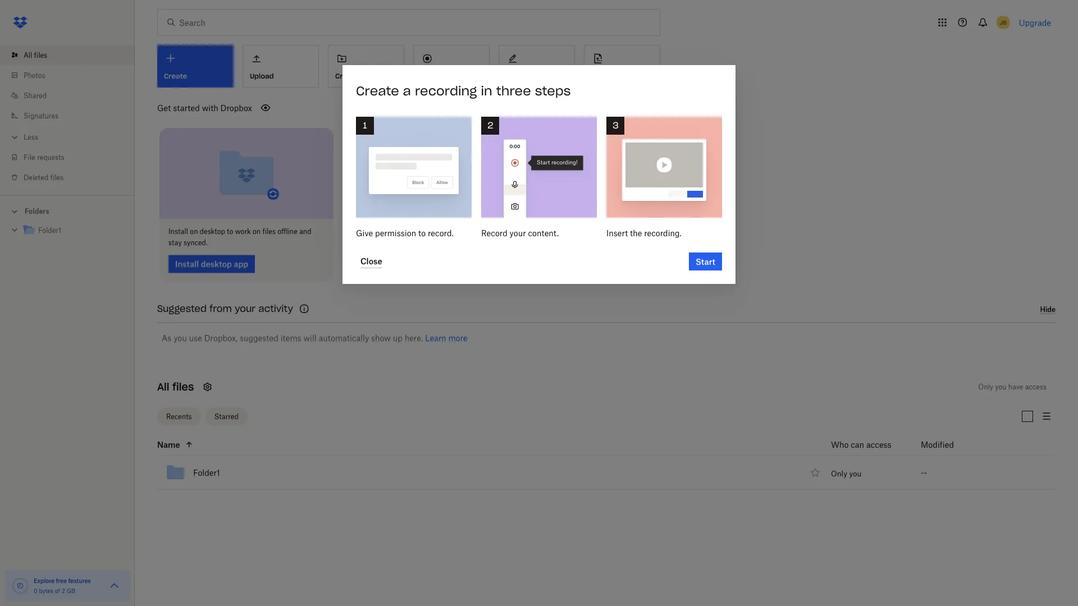 Task type: describe. For each thing, give the bounding box(es) containing it.
share
[[352, 228, 371, 236]]

table containing name
[[133, 434, 1056, 490]]

to inside create a recording in three steps "dialog"
[[419, 228, 426, 238]]

use
[[189, 334, 202, 343]]

0 vertical spatial folder1
[[38, 226, 61, 235]]

share files with anyone and control edit or view access.
[[352, 228, 503, 247]]

start button
[[689, 253, 723, 271]]

synced.
[[184, 239, 208, 247]]

1 on from the left
[[190, 228, 198, 236]]

folders
[[25, 207, 49, 216]]

file requests link
[[9, 147, 135, 167]]

stay
[[169, 239, 182, 247]]

1 vertical spatial all files
[[157, 381, 194, 394]]

close
[[361, 257, 382, 266]]

create for create folder
[[335, 72, 359, 81]]

steps
[[535, 83, 571, 99]]

1 horizontal spatial all
[[157, 381, 169, 394]]

content.
[[528, 228, 559, 238]]

shared link
[[9, 85, 135, 106]]

files up recents button at the bottom
[[172, 381, 194, 394]]

insert
[[607, 228, 628, 238]]

only you button
[[832, 470, 862, 479]]

activity
[[259, 303, 293, 315]]

work
[[235, 228, 251, 236]]

and inside share files with anyone and control edit or view access.
[[428, 228, 440, 236]]

folders button
[[0, 203, 135, 219]]

--
[[921, 468, 928, 478]]

file
[[24, 153, 35, 162]]

file requests
[[24, 153, 65, 162]]

desktop
[[200, 228, 225, 236]]

add to starred image
[[809, 466, 823, 480]]

with for started
[[202, 103, 218, 113]]

dropbox,
[[204, 334, 238, 343]]

can
[[851, 440, 865, 450]]

explore
[[34, 578, 55, 585]]

install
[[169, 228, 188, 236]]

learn more link
[[425, 334, 468, 343]]

record your content.
[[482, 228, 559, 238]]

gb
[[67, 588, 75, 595]]

automatically
[[319, 334, 369, 343]]

suggested
[[157, 303, 207, 315]]

name button
[[157, 438, 804, 452]]

started
[[173, 103, 200, 113]]

or
[[480, 228, 487, 236]]

dropbox
[[221, 103, 252, 113]]

signatures link
[[9, 106, 135, 126]]

will
[[304, 334, 317, 343]]

0 horizontal spatial access
[[867, 440, 892, 450]]

permission
[[375, 228, 416, 238]]

name
[[157, 440, 180, 450]]

create a recording in three steps
[[356, 83, 571, 99]]

upgrade
[[1020, 18, 1052, 27]]

have
[[1009, 383, 1024, 392]]

get started with dropbox
[[157, 103, 252, 113]]

up
[[393, 334, 403, 343]]

of
[[55, 588, 60, 595]]

all files list item
[[0, 45, 135, 65]]

here.
[[405, 334, 423, 343]]

recording.
[[645, 228, 682, 238]]

photos
[[24, 71, 45, 80]]

with for files
[[388, 228, 402, 236]]

only you
[[832, 470, 862, 479]]

who
[[832, 440, 849, 450]]

access.
[[352, 239, 375, 247]]

you inside name folder1, modified 11/16/2023 2:30 pm, 'element'
[[850, 470, 862, 479]]

2 - from the left
[[925, 468, 928, 478]]

create for create a recording in three steps
[[356, 83, 399, 99]]

shared
[[24, 91, 47, 100]]

signatures
[[24, 112, 58, 120]]

modified button
[[921, 438, 984, 452]]

bytes
[[39, 588, 53, 595]]

folder
[[361, 72, 381, 81]]

files inside share files with anyone and control edit or view access.
[[372, 228, 386, 236]]

features
[[68, 578, 91, 585]]

only for only you have access
[[979, 383, 994, 392]]

only for only you
[[832, 470, 848, 479]]

starred
[[214, 413, 239, 421]]

give permission to record.
[[356, 228, 454, 238]]

free
[[56, 578, 67, 585]]

folder1 link inside 'element'
[[193, 466, 220, 480]]



Task type: vqa. For each thing, say whether or not it's contained in the screenshot.
files
yes



Task type: locate. For each thing, give the bounding box(es) containing it.
0 horizontal spatial and
[[300, 228, 312, 236]]

1 horizontal spatial access
[[1026, 383, 1047, 392]]

get
[[157, 103, 171, 113]]

0 vertical spatial you
[[174, 334, 187, 343]]

2
[[62, 588, 65, 595]]

1 horizontal spatial only
[[979, 383, 994, 392]]

you for have
[[996, 383, 1007, 392]]

all
[[24, 51, 32, 59], [157, 381, 169, 394]]

less
[[24, 133, 38, 141]]

all up the recents
[[157, 381, 169, 394]]

your right from
[[235, 303, 256, 315]]

files inside list item
[[34, 51, 47, 59]]

1 vertical spatial folder1 link
[[193, 466, 220, 480]]

0 vertical spatial with
[[202, 103, 218, 113]]

table
[[133, 434, 1056, 490]]

2 on from the left
[[253, 228, 261, 236]]

all inside list item
[[24, 51, 32, 59]]

offline
[[278, 228, 298, 236]]

1 vertical spatial with
[[388, 228, 402, 236]]

access right can
[[867, 440, 892, 450]]

quota usage element
[[11, 578, 29, 596]]

0 horizontal spatial all
[[24, 51, 32, 59]]

1 horizontal spatial with
[[388, 228, 402, 236]]

give
[[356, 228, 373, 238]]

name folder1, modified 11/16/2023 2:30 pm, element
[[133, 457, 1056, 490]]

all files link
[[9, 45, 135, 65]]

upgrade link
[[1020, 18, 1052, 27]]

create folder
[[335, 72, 381, 81]]

files inside install on desktop to work on files offline and stay synced.
[[263, 228, 276, 236]]

starred button
[[205, 408, 248, 426]]

1 vertical spatial access
[[867, 440, 892, 450]]

in
[[481, 83, 493, 99]]

files up photos
[[34, 51, 47, 59]]

0 vertical spatial your
[[510, 228, 526, 238]]

1 horizontal spatial on
[[253, 228, 261, 236]]

your inside create a recording in three steps "dialog"
[[510, 228, 526, 238]]

0
[[34, 588, 37, 595]]

recording
[[415, 83, 477, 99]]

as
[[162, 334, 172, 343]]

on
[[190, 228, 198, 236], [253, 228, 261, 236]]

1 horizontal spatial your
[[510, 228, 526, 238]]

suggested from your activity
[[157, 303, 293, 315]]

0 vertical spatial all files
[[24, 51, 47, 59]]

files right share
[[372, 228, 386, 236]]

recents button
[[157, 408, 201, 426]]

0 vertical spatial create
[[335, 72, 359, 81]]

0 horizontal spatial all files
[[24, 51, 47, 59]]

to left record.
[[419, 228, 426, 238]]

your
[[510, 228, 526, 238], [235, 303, 256, 315]]

as you use dropbox, suggested items will automatically show up here. learn more
[[162, 334, 468, 343]]

files
[[34, 51, 47, 59], [50, 173, 64, 182], [263, 228, 276, 236], [372, 228, 386, 236], [172, 381, 194, 394]]

deleted files link
[[9, 167, 135, 188]]

deleted files
[[24, 173, 64, 182]]

who can access
[[832, 440, 892, 450]]

files right the deleted
[[50, 173, 64, 182]]

0 vertical spatial folder1 link
[[22, 223, 126, 239]]

create a recording in three steps dialog
[[343, 65, 736, 284]]

1 horizontal spatial to
[[419, 228, 426, 238]]

a
[[403, 83, 411, 99]]

learn
[[425, 334, 447, 343]]

1 horizontal spatial folder1 link
[[193, 466, 220, 480]]

2 horizontal spatial you
[[996, 383, 1007, 392]]

items
[[281, 334, 302, 343]]

only right add to starred icon
[[832, 470, 848, 479]]

you
[[174, 334, 187, 343], [996, 383, 1007, 392], [850, 470, 862, 479]]

explore free features 0 bytes of 2 gb
[[34, 578, 91, 595]]

to left work in the left top of the page
[[227, 228, 233, 236]]

0 vertical spatial access
[[1026, 383, 1047, 392]]

only you have access
[[979, 383, 1047, 392]]

folder1 inside name folder1, modified 11/16/2023 2:30 pm, 'element'
[[193, 468, 220, 478]]

1 and from the left
[[300, 228, 312, 236]]

your right view
[[510, 228, 526, 238]]

with inside share files with anyone and control edit or view access.
[[388, 228, 402, 236]]

insert the recording.
[[607, 228, 682, 238]]

you down can
[[850, 470, 862, 479]]

0 vertical spatial all
[[24, 51, 32, 59]]

more
[[449, 334, 468, 343]]

1 vertical spatial folder1
[[193, 468, 220, 478]]

edit
[[466, 228, 478, 236]]

list
[[0, 38, 135, 196]]

deleted
[[24, 173, 48, 182]]

anyone
[[403, 228, 426, 236]]

to inside install on desktop to work on files offline and stay synced.
[[227, 228, 233, 236]]

1 horizontal spatial folder1
[[193, 468, 220, 478]]

you for use
[[174, 334, 187, 343]]

create folder button
[[328, 45, 405, 88]]

0 horizontal spatial only
[[832, 470, 848, 479]]

less image
[[9, 132, 20, 143]]

2 and from the left
[[428, 228, 440, 236]]

create down folder
[[356, 83, 399, 99]]

access
[[1026, 383, 1047, 392], [867, 440, 892, 450]]

files left offline
[[263, 228, 276, 236]]

requests
[[37, 153, 65, 162]]

you left the have
[[996, 383, 1007, 392]]

0 horizontal spatial on
[[190, 228, 198, 236]]

all up photos
[[24, 51, 32, 59]]

all files up photos
[[24, 51, 47, 59]]

recents
[[166, 413, 192, 421]]

and right offline
[[300, 228, 312, 236]]

and left control
[[428, 228, 440, 236]]

1 vertical spatial only
[[832, 470, 848, 479]]

from
[[210, 303, 232, 315]]

on up synced.
[[190, 228, 198, 236]]

you right as
[[174, 334, 187, 343]]

create inside "dialog"
[[356, 83, 399, 99]]

only inside name folder1, modified 11/16/2023 2:30 pm, 'element'
[[832, 470, 848, 479]]

with
[[202, 103, 218, 113], [388, 228, 402, 236]]

create inside button
[[335, 72, 359, 81]]

all files inside list item
[[24, 51, 47, 59]]

folder1 link
[[22, 223, 126, 239], [193, 466, 220, 480]]

1 vertical spatial your
[[235, 303, 256, 315]]

1 vertical spatial all
[[157, 381, 169, 394]]

photos link
[[9, 65, 135, 85]]

the
[[630, 228, 642, 238]]

with left anyone
[[388, 228, 402, 236]]

2 vertical spatial you
[[850, 470, 862, 479]]

dropbox image
[[9, 11, 31, 34]]

to
[[227, 228, 233, 236], [419, 228, 426, 238]]

access right the have
[[1026, 383, 1047, 392]]

three
[[497, 83, 531, 99]]

1 vertical spatial create
[[356, 83, 399, 99]]

with right started
[[202, 103, 218, 113]]

1 horizontal spatial all files
[[157, 381, 194, 394]]

0 horizontal spatial to
[[227, 228, 233, 236]]

all files up recents button at the bottom
[[157, 381, 194, 394]]

close button
[[361, 255, 382, 269]]

0 horizontal spatial you
[[174, 334, 187, 343]]

create left folder
[[335, 72, 359, 81]]

0 horizontal spatial folder1 link
[[22, 223, 126, 239]]

0 horizontal spatial folder1
[[38, 226, 61, 235]]

0 vertical spatial only
[[979, 383, 994, 392]]

all files
[[24, 51, 47, 59], [157, 381, 194, 394]]

control
[[442, 228, 464, 236]]

install on desktop to work on files offline and stay synced.
[[169, 228, 312, 247]]

create
[[335, 72, 359, 81], [356, 83, 399, 99]]

1 horizontal spatial and
[[428, 228, 440, 236]]

and inside install on desktop to work on files offline and stay synced.
[[300, 228, 312, 236]]

only left the have
[[979, 383, 994, 392]]

show
[[371, 334, 391, 343]]

1 horizontal spatial you
[[850, 470, 862, 479]]

list containing all files
[[0, 38, 135, 196]]

record
[[482, 228, 508, 238]]

1 vertical spatial you
[[996, 383, 1007, 392]]

0 horizontal spatial your
[[235, 303, 256, 315]]

1 - from the left
[[921, 468, 925, 478]]

suggested
[[240, 334, 279, 343]]

folder1
[[38, 226, 61, 235], [193, 468, 220, 478]]

start
[[696, 257, 716, 267]]

modified
[[921, 440, 955, 450]]

on right work in the left top of the page
[[253, 228, 261, 236]]

view
[[488, 228, 503, 236]]

0 horizontal spatial with
[[202, 103, 218, 113]]

record.
[[428, 228, 454, 238]]



